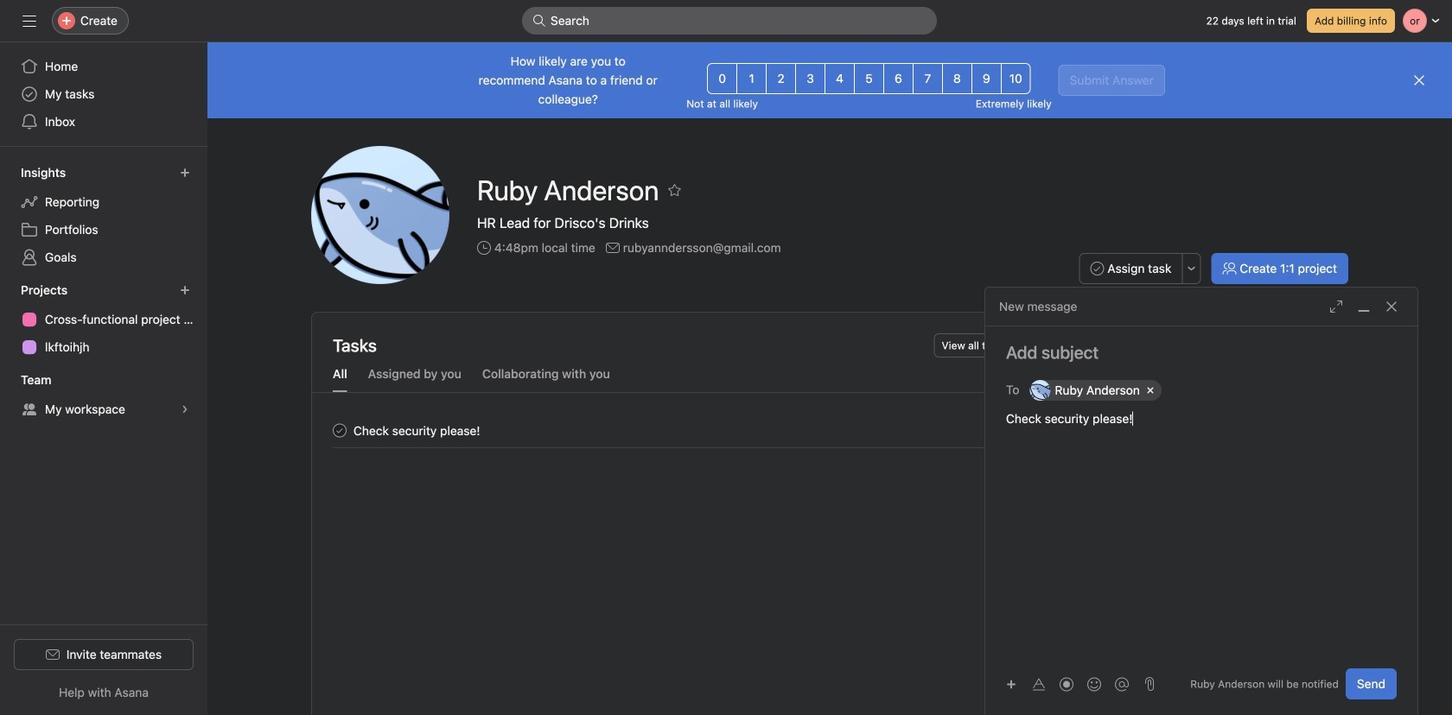 Task type: describe. For each thing, give the bounding box(es) containing it.
close image
[[1385, 300, 1399, 314]]

see details, my workspace image
[[180, 405, 190, 415]]

projects element
[[0, 275, 208, 365]]

expand popout to full screen image
[[1330, 300, 1344, 314]]

tasks tabs tab list
[[312, 365, 1037, 393]]

record a video image
[[1060, 678, 1074, 692]]

insert an object image
[[1006, 680, 1017, 690]]

dismiss image
[[1413, 73, 1427, 87]]

Mark complete checkbox
[[329, 421, 350, 441]]

toggle assignee popover image
[[995, 421, 1016, 441]]

Add subject text field
[[986, 341, 1418, 365]]

mark complete image
[[329, 421, 350, 441]]

add to starred image
[[668, 183, 682, 197]]

emoji image
[[1088, 678, 1102, 692]]



Task type: locate. For each thing, give the bounding box(es) containing it.
prominent image
[[533, 14, 546, 28]]

cell
[[1030, 380, 1162, 401]]

formatting image
[[1032, 678, 1046, 692]]

insights element
[[0, 157, 208, 275]]

list item
[[312, 414, 1037, 448]]

minimize image
[[1358, 300, 1371, 314]]

new insights image
[[180, 168, 190, 178]]

toolbar
[[1000, 672, 1138, 697]]

teams element
[[0, 365, 208, 427]]

at mention image
[[1115, 678, 1129, 692]]

row
[[1028, 376, 1396, 406]]

more options image
[[1187, 264, 1197, 274]]

None radio
[[708, 63, 738, 94], [796, 63, 826, 94], [825, 63, 855, 94], [942, 63, 973, 94], [1001, 63, 1031, 94], [708, 63, 738, 94], [796, 63, 826, 94], [825, 63, 855, 94], [942, 63, 973, 94], [1001, 63, 1031, 94]]

None radio
[[737, 63, 767, 94], [766, 63, 796, 94], [854, 63, 885, 94], [884, 63, 914, 94], [913, 63, 943, 94], [972, 63, 1002, 94], [737, 63, 767, 94], [766, 63, 796, 94], [854, 63, 885, 94], [884, 63, 914, 94], [913, 63, 943, 94], [972, 63, 1002, 94]]

global element
[[0, 42, 208, 146]]

new project or portfolio image
[[180, 285, 190, 296]]

list box
[[522, 7, 937, 35]]

hide sidebar image
[[22, 14, 36, 28]]

option group
[[708, 63, 1031, 94]]

dialog
[[986, 288, 1418, 716]]



Task type: vqa. For each thing, say whether or not it's contained in the screenshot.
Insert An Object icon
yes



